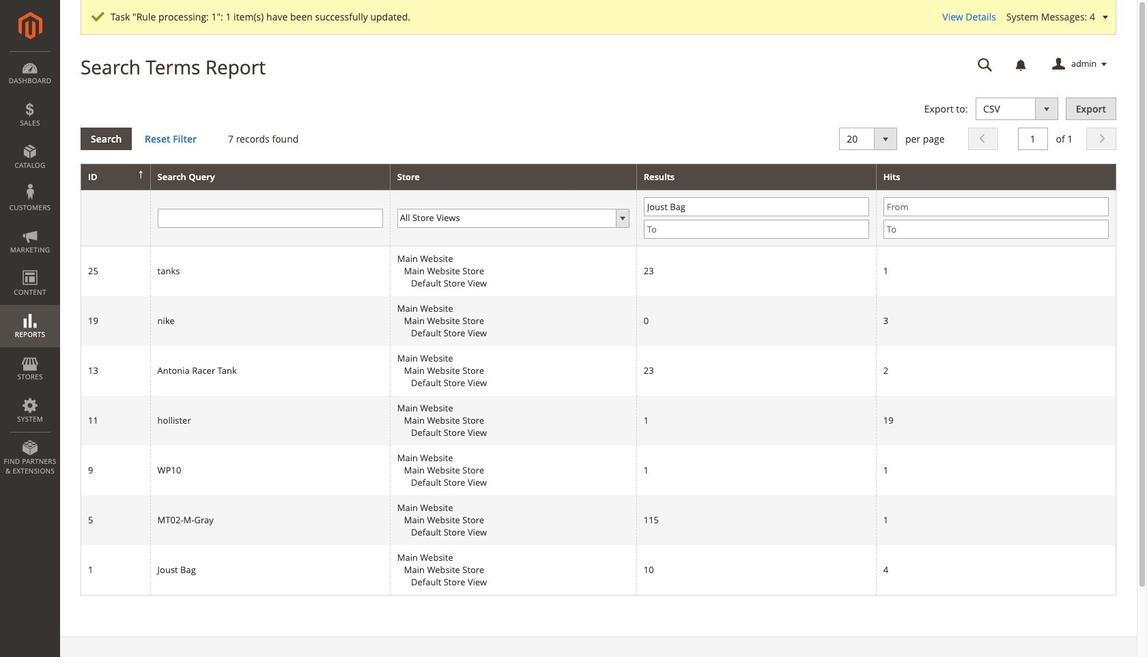 Task type: vqa. For each thing, say whether or not it's contained in the screenshot.
menu bar
yes



Task type: describe. For each thing, give the bounding box(es) containing it.
From text field
[[644, 198, 869, 217]]



Task type: locate. For each thing, give the bounding box(es) containing it.
1 horizontal spatial to text field
[[883, 220, 1109, 239]]

to text field down from text box
[[883, 220, 1109, 239]]

to text field for from text box
[[883, 220, 1109, 239]]

to text field down from text field
[[644, 220, 869, 239]]

None text field
[[968, 53, 1002, 76], [1018, 127, 1048, 150], [157, 209, 383, 228], [968, 53, 1002, 76], [1018, 127, 1048, 150], [157, 209, 383, 228]]

1 to text field from the left
[[644, 220, 869, 239]]

2 to text field from the left
[[883, 220, 1109, 239]]

menu bar
[[0, 51, 60, 483]]

magento admin panel image
[[18, 12, 42, 40]]

0 horizontal spatial to text field
[[644, 220, 869, 239]]

to text field for from text field
[[644, 220, 869, 239]]

To text field
[[644, 220, 869, 239], [883, 220, 1109, 239]]

From text field
[[883, 198, 1109, 217]]



